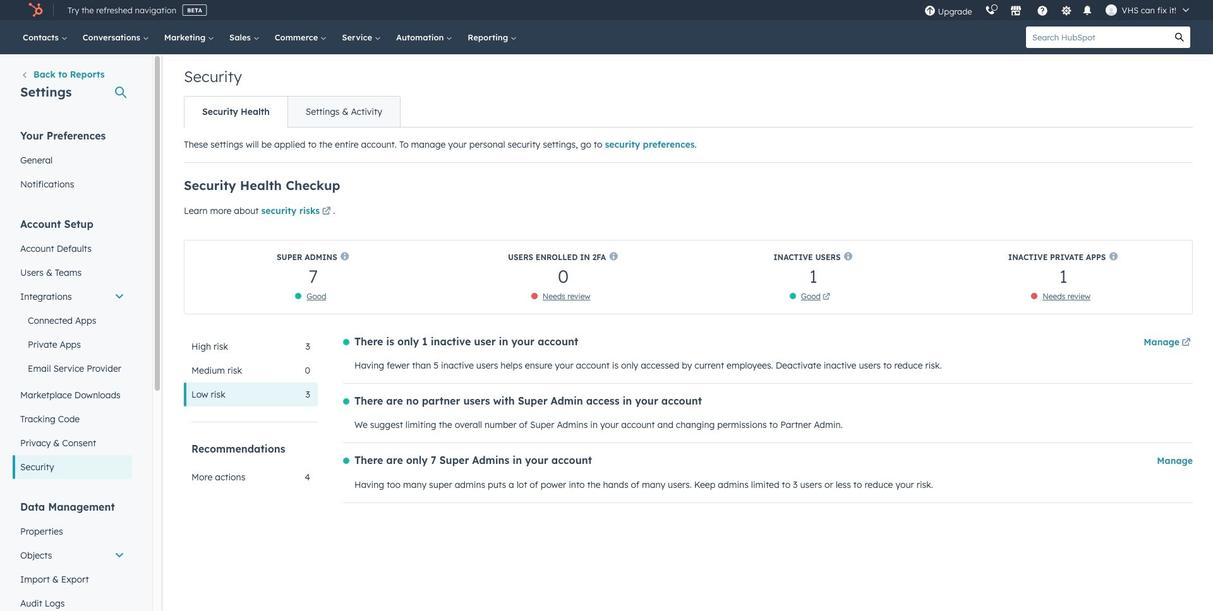 Task type: vqa. For each thing, say whether or not it's contained in the screenshot.
Account Setup "Element"
yes



Task type: describe. For each thing, give the bounding box(es) containing it.
jer mill image
[[1106, 4, 1117, 16]]

marketplaces image
[[1010, 6, 1022, 17]]

data management element
[[13, 501, 132, 612]]

account setup element
[[13, 217, 132, 480]]

your preferences element
[[13, 129, 132, 197]]



Task type: locate. For each thing, give the bounding box(es) containing it.
link opens in a new window image
[[322, 205, 331, 220], [823, 291, 830, 305], [823, 294, 830, 301]]

navigation
[[184, 96, 401, 128]]

Search HubSpot search field
[[1026, 27, 1169, 48]]

link opens in a new window image
[[322, 207, 331, 217], [1182, 336, 1191, 351], [1182, 339, 1191, 348]]

menu
[[918, 0, 1198, 20]]



